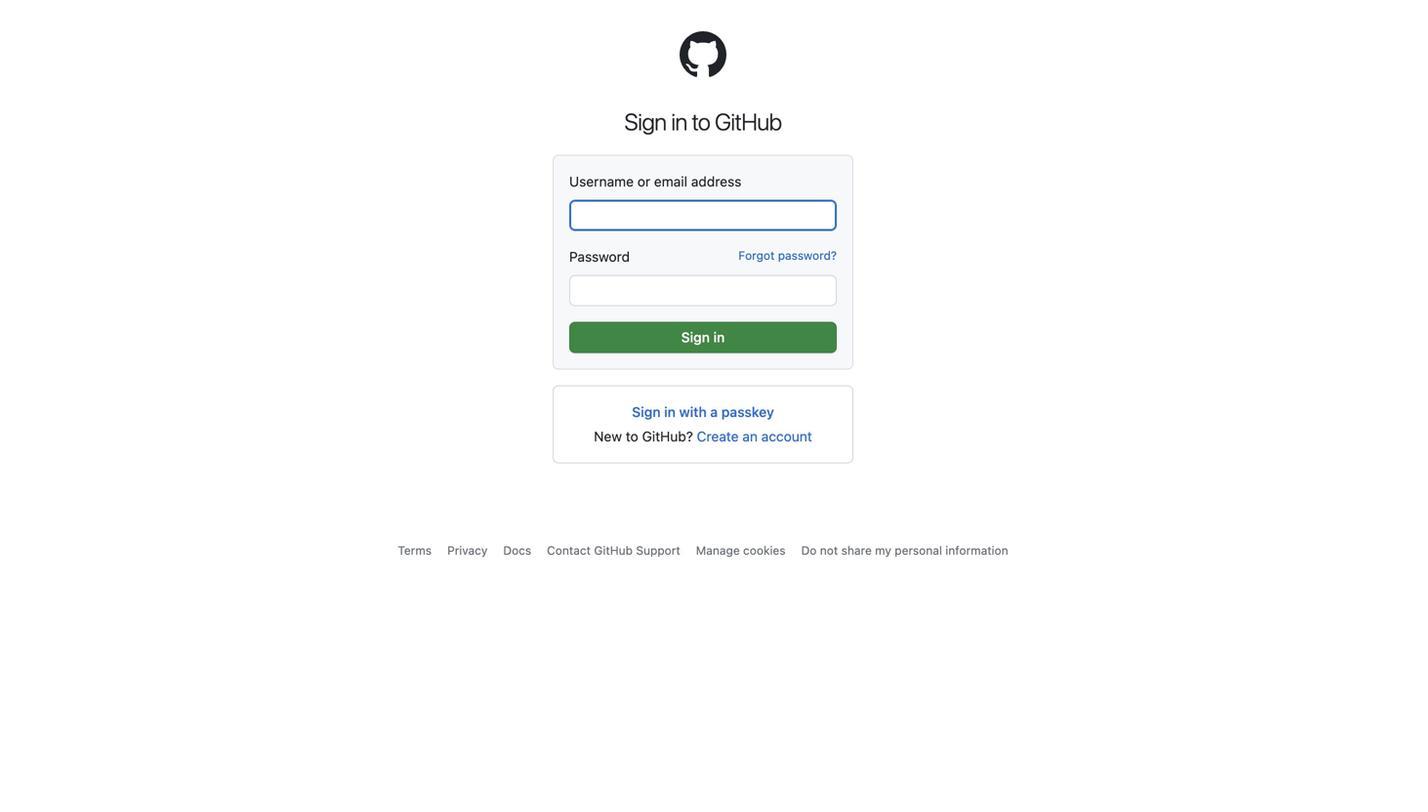 Task type: describe. For each thing, give the bounding box(es) containing it.
sign for sign in to github
[[625, 108, 667, 135]]

password
[[569, 249, 630, 265]]

personal
[[895, 544, 942, 557]]

Username or email address text field
[[569, 200, 837, 231]]

manage cookies button
[[696, 542, 786, 559]]

support
[[636, 544, 681, 557]]

new
[[594, 428, 622, 444]]

address
[[691, 173, 742, 189]]

or
[[638, 173, 651, 189]]

sign in with a passkey button
[[632, 402, 774, 422]]

privacy link
[[447, 544, 488, 557]]

create an account link
[[697, 428, 812, 444]]

do not share my personal information
[[801, 544, 1009, 557]]

sign for sign in with a passkey new to github? create an account
[[632, 404, 661, 420]]

forgot
[[739, 249, 775, 262]]

not
[[820, 544, 838, 557]]

username or email address
[[569, 173, 742, 189]]

an
[[743, 428, 758, 444]]

github?
[[642, 428, 693, 444]]

docs link
[[503, 544, 532, 557]]

terms link
[[398, 544, 432, 557]]

forgot password?
[[739, 249, 837, 262]]

with
[[679, 404, 707, 420]]

to inside sign in with a passkey new to github? create an account
[[626, 428, 639, 444]]

contact
[[547, 544, 591, 557]]

information
[[946, 544, 1009, 557]]

contact github support link
[[547, 544, 681, 557]]

Password password field
[[569, 275, 837, 306]]



Task type: locate. For each thing, give the bounding box(es) containing it.
account
[[762, 428, 812, 444]]

share
[[842, 544, 872, 557]]

sign
[[625, 108, 667, 135], [632, 404, 661, 420]]

0 vertical spatial in
[[671, 108, 687, 135]]

to right new
[[626, 428, 639, 444]]

in
[[671, 108, 687, 135], [664, 404, 676, 420]]

terms
[[398, 544, 432, 557]]

sign in with a passkey new to github? create an account
[[594, 404, 812, 444]]

1 vertical spatial github
[[594, 544, 633, 557]]

docs
[[503, 544, 532, 557]]

to up address
[[692, 108, 710, 135]]

0 horizontal spatial github
[[594, 544, 633, 557]]

0 vertical spatial sign
[[625, 108, 667, 135]]

github
[[715, 108, 782, 135], [594, 544, 633, 557]]

do
[[801, 544, 817, 557]]

in up the email
[[671, 108, 687, 135]]

github right contact
[[594, 544, 633, 557]]

password?
[[778, 249, 837, 262]]

sign in to github
[[625, 108, 782, 135]]

contact github support
[[547, 544, 681, 557]]

cookies
[[743, 544, 786, 557]]

a
[[710, 404, 718, 420]]

0 vertical spatial github
[[715, 108, 782, 135]]

1 horizontal spatial github
[[715, 108, 782, 135]]

in inside sign in with a passkey new to github? create an account
[[664, 404, 676, 420]]

manage
[[696, 544, 740, 557]]

username
[[569, 173, 634, 189]]

privacy
[[447, 544, 488, 557]]

sign up or
[[625, 108, 667, 135]]

0 horizontal spatial to
[[626, 428, 639, 444]]

homepage image
[[680, 31, 727, 78]]

my
[[875, 544, 892, 557]]

manage cookies
[[696, 544, 786, 557]]

1 vertical spatial in
[[664, 404, 676, 420]]

1 vertical spatial to
[[626, 428, 639, 444]]

sign inside sign in with a passkey new to github? create an account
[[632, 404, 661, 420]]

forgot password? link
[[739, 247, 837, 264]]

create
[[697, 428, 739, 444]]

None submit
[[569, 322, 837, 353]]

do not share my personal information button
[[801, 542, 1009, 559]]

in for with
[[664, 404, 676, 420]]

1 horizontal spatial to
[[692, 108, 710, 135]]

sign up github?
[[632, 404, 661, 420]]

1 vertical spatial sign
[[632, 404, 661, 420]]

passkey
[[722, 404, 774, 420]]

in for to
[[671, 108, 687, 135]]

email
[[654, 173, 688, 189]]

github up address
[[715, 108, 782, 135]]

to
[[692, 108, 710, 135], [626, 428, 639, 444]]

in left "with"
[[664, 404, 676, 420]]

0 vertical spatial to
[[692, 108, 710, 135]]



Task type: vqa. For each thing, say whether or not it's contained in the screenshot.
appears
no



